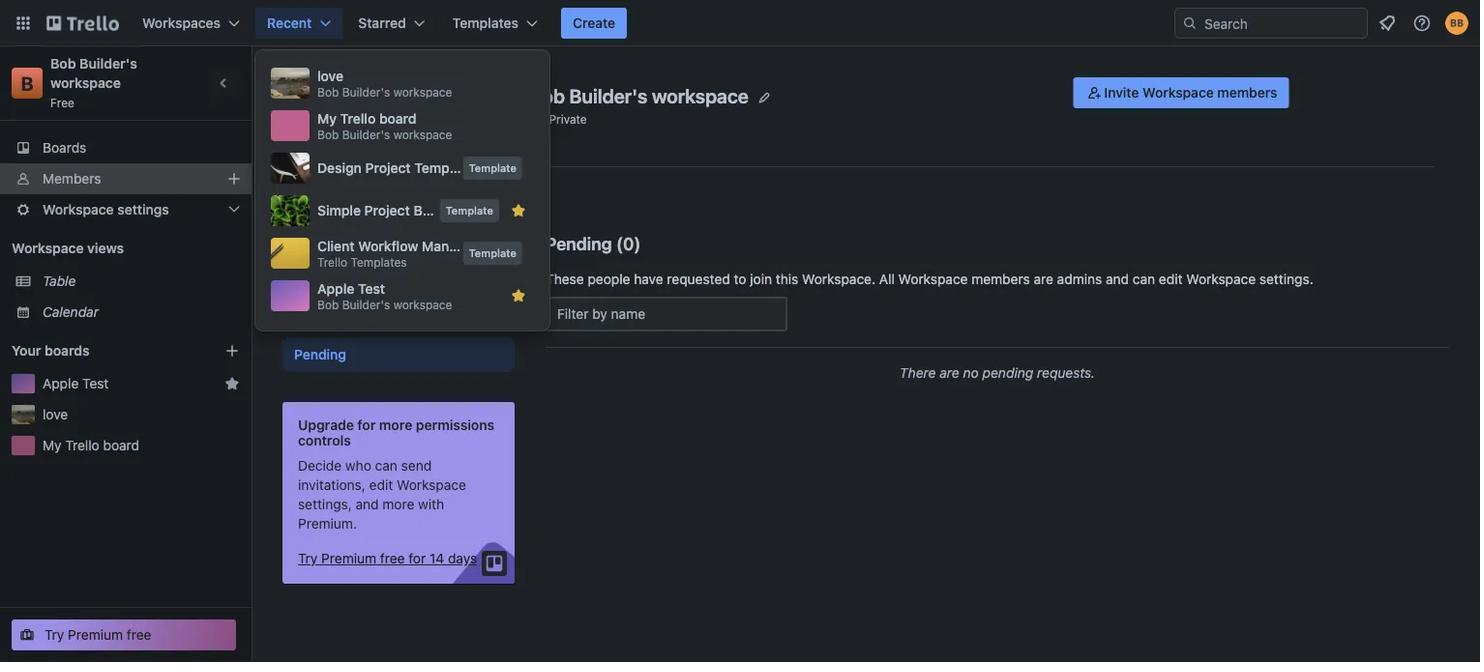 Task type: vqa. For each thing, say whether or not it's contained in the screenshot.
the this inside Archive this list link
no



Task type: locate. For each thing, give the bounding box(es) containing it.
premium inside button
[[68, 627, 123, 643]]

board inside my trello board bob builder's workspace
[[379, 111, 417, 127]]

can right who
[[375, 458, 398, 474]]

board for my trello board bob builder's workspace
[[379, 111, 417, 127]]

bob down workspace members (1) on the top left of page
[[317, 298, 339, 311]]

bob builder's workspace link
[[50, 56, 141, 91]]

0 horizontal spatial premium
[[68, 627, 123, 643]]

more left with on the left of page
[[383, 497, 414, 513]]

workspace
[[50, 75, 121, 91], [652, 84, 749, 107], [393, 85, 452, 99], [393, 128, 452, 141], [393, 298, 452, 311]]

apple down your boards
[[43, 376, 79, 392]]

love down recent dropdown button
[[317, 68, 343, 84]]

guests link
[[283, 299, 515, 334]]

starred button
[[347, 8, 437, 39]]

guests
[[294, 308, 339, 324]]

premium for try premium free for 14 days
[[321, 551, 377, 567]]

1 horizontal spatial and
[[1106, 271, 1129, 287]]

builder's up 'private'
[[569, 84, 648, 107]]

boards up the (1) on the left top
[[431, 238, 471, 252]]

0 horizontal spatial templates
[[351, 255, 407, 269]]

edit
[[1159, 271, 1183, 287], [369, 477, 393, 493]]

0 horizontal spatial and
[[356, 497, 379, 513]]

0 vertical spatial my
[[317, 111, 337, 127]]

builder's up design
[[342, 128, 390, 141]]

1 vertical spatial for
[[409, 551, 426, 567]]

my for my trello board
[[43, 438, 61, 454]]

1 vertical spatial pending
[[294, 347, 346, 363]]

apple test link
[[43, 374, 217, 394]]

0 horizontal spatial can
[[375, 458, 398, 474]]

my
[[317, 111, 337, 127], [43, 438, 61, 454]]

menu containing love
[[267, 62, 538, 319]]

0 horizontal spatial free
[[127, 627, 151, 643]]

can inside upgrade for more permissions controls decide who can send invitations, edit workspace settings, and more with premium.
[[375, 458, 398, 474]]

love down apple test
[[43, 407, 68, 423]]

1 horizontal spatial apple
[[317, 281, 354, 297]]

trello down the love bob builder's workspace
[[340, 111, 376, 127]]

there are no pending requests.
[[900, 365, 1095, 381]]

premium
[[321, 551, 377, 567], [68, 627, 123, 643]]

simple project board template
[[317, 203, 493, 219]]

0 vertical spatial more
[[379, 417, 412, 433]]

workspace up with on the left of page
[[397, 477, 466, 493]]

for
[[357, 417, 376, 433], [409, 551, 426, 567]]

my inside my trello board bob builder's workspace
[[317, 111, 337, 127]]

1 vertical spatial and
[[356, 497, 379, 513]]

members link
[[0, 164, 252, 194]]

try inside button
[[298, 551, 318, 567]]

0 horizontal spatial for
[[357, 417, 376, 433]]

trello down apple test
[[65, 438, 99, 454]]

0 vertical spatial premium
[[321, 551, 377, 567]]

all
[[879, 271, 895, 287]]

project down my trello board bob builder's workspace on the top left of the page
[[365, 160, 411, 176]]

for left 14
[[409, 551, 426, 567]]

1 vertical spatial edit
[[369, 477, 393, 493]]

builder's inside my trello board bob builder's workspace
[[342, 128, 390, 141]]

board for my trello board
[[103, 438, 139, 454]]

workspace settings button
[[0, 194, 252, 225]]

0 vertical spatial try
[[298, 551, 318, 567]]

apple up guests
[[317, 281, 354, 297]]

workspace up my trello board bob builder's workspace on the top left of the page
[[393, 85, 452, 99]]

workspace down "client"
[[294, 269, 365, 285]]

1 vertical spatial my
[[43, 438, 61, 454]]

0 horizontal spatial test
[[82, 376, 109, 392]]

1 horizontal spatial templates
[[452, 15, 519, 31]]

0 vertical spatial for
[[357, 417, 376, 433]]

1 vertical spatial trello
[[317, 255, 347, 269]]

1 vertical spatial starred icon image
[[511, 288, 526, 304]]

table
[[43, 273, 76, 289]]

0 vertical spatial and
[[1106, 271, 1129, 287]]

back to home image
[[46, 8, 119, 39]]

members left of in the top left of the page
[[294, 238, 347, 252]]

my trello board bob builder's workspace
[[317, 111, 452, 141]]

0 horizontal spatial members
[[369, 269, 429, 285]]

are left admins
[[1034, 271, 1054, 287]]

pending down guests
[[294, 347, 346, 363]]

b
[[21, 72, 33, 94]]

1 vertical spatial are
[[940, 365, 960, 381]]

my up design
[[317, 111, 337, 127]]

test
[[358, 281, 385, 297], [82, 376, 109, 392]]

views
[[87, 240, 124, 256]]

boards
[[43, 140, 86, 156]]

builder's up my trello board bob builder's workspace on the top left of the page
[[342, 85, 390, 99]]

workspace down simple project board template
[[365, 238, 428, 252]]

members
[[43, 171, 101, 187], [283, 198, 366, 221], [294, 238, 347, 252]]

1 vertical spatial can
[[375, 458, 398, 474]]

love for love
[[43, 407, 68, 423]]

pending
[[546, 233, 612, 254], [294, 347, 346, 363]]

0 horizontal spatial apple
[[43, 376, 79, 392]]

0 vertical spatial love
[[317, 68, 343, 84]]

members left admins
[[972, 271, 1030, 287]]

premium.
[[298, 516, 357, 532]]

builder's inside the love bob builder's workspace
[[342, 85, 390, 99]]

workspace up workspace views
[[43, 202, 114, 218]]

can right admins
[[1133, 271, 1155, 287]]

0 horizontal spatial love
[[43, 407, 68, 423]]

premium for try premium free
[[68, 627, 123, 643]]

0 horizontal spatial are
[[940, 365, 960, 381]]

2 vertical spatial members
[[294, 238, 347, 252]]

workspace inside upgrade for more permissions controls decide who can send invitations, edit workspace settings, and more with premium.
[[397, 477, 466, 493]]

workspace right all
[[898, 271, 968, 287]]

0 horizontal spatial my
[[43, 438, 61, 454]]

workspace inside popup button
[[43, 202, 114, 218]]

your boards with 3 items element
[[12, 340, 195, 363]]

try premium free for 14 days button
[[298, 550, 477, 569]]

0 vertical spatial free
[[380, 551, 405, 567]]

invite workspace members button
[[1073, 77, 1289, 108]]

bob up free
[[50, 56, 76, 72]]

0 vertical spatial pending
[[546, 233, 612, 254]]

workspace up the 'design project template template'
[[393, 128, 452, 141]]

board down the love bob builder's workspace
[[379, 111, 417, 127]]

0 vertical spatial apple
[[317, 281, 354, 297]]

builder's inside bob builder's workspace free
[[79, 56, 137, 72]]

0 horizontal spatial boards
[[45, 343, 90, 359]]

boards
[[431, 238, 471, 252], [45, 343, 90, 359]]

1 vertical spatial templates
[[351, 255, 407, 269]]

0 vertical spatial project
[[365, 160, 411, 176]]

1 horizontal spatial love
[[317, 68, 343, 84]]

workspace settings
[[43, 202, 169, 218]]

try premium free button
[[12, 620, 236, 651]]

apple test bob builder's workspace
[[317, 281, 452, 311]]

workspace down 'primary' element
[[652, 84, 749, 107]]

0 vertical spatial templates
[[452, 15, 519, 31]]

1 horizontal spatial free
[[380, 551, 405, 567]]

boards up apple test
[[45, 343, 90, 359]]

trello inside my trello board bob builder's workspace
[[340, 111, 376, 127]]

1 horizontal spatial are
[[1034, 271, 1054, 287]]

project
[[365, 160, 411, 176], [364, 203, 410, 219]]

1 vertical spatial more
[[383, 497, 414, 513]]

test inside apple test bob builder's workspace
[[358, 281, 385, 297]]

can
[[1133, 271, 1155, 287], [375, 458, 398, 474]]

project up members of workspace boards
[[364, 203, 410, 219]]

edit down who
[[369, 477, 393, 493]]

1 horizontal spatial board
[[379, 111, 417, 127]]

1 vertical spatial board
[[103, 438, 139, 454]]

free inside button
[[380, 551, 405, 567]]

workspace inside my trello board bob builder's workspace
[[393, 128, 452, 141]]

1 horizontal spatial test
[[358, 281, 385, 297]]

1 horizontal spatial boards
[[431, 238, 471, 252]]

template inside the 'design project template template'
[[469, 162, 517, 175]]

members down boards
[[43, 171, 101, 187]]

these
[[546, 271, 584, 287]]

1 horizontal spatial my
[[317, 111, 337, 127]]

1 vertical spatial try
[[45, 627, 64, 643]]

1 horizontal spatial try
[[298, 551, 318, 567]]

bob up my trello board bob builder's workspace on the top left of the page
[[317, 85, 339, 99]]

test up guests 'link'
[[358, 281, 385, 297]]

people
[[588, 271, 630, 287]]

more
[[379, 417, 412, 433], [383, 497, 414, 513]]

0 vertical spatial edit
[[1159, 271, 1183, 287]]

members down search field
[[1218, 85, 1278, 101]]

table link
[[43, 272, 240, 291]]

free inside button
[[127, 627, 151, 643]]

templates right starred popup button
[[452, 15, 519, 31]]

workspace down the (1) on the left top
[[393, 298, 452, 311]]

builder's down back to home image
[[79, 56, 137, 72]]

client
[[317, 238, 355, 254]]

0 vertical spatial board
[[379, 111, 417, 127]]

for inside upgrade for more permissions controls decide who can send invitations, edit workspace settings, and more with premium.
[[357, 417, 376, 433]]

members of workspace boards
[[294, 238, 471, 252]]

project for design
[[365, 160, 411, 176]]

and down who
[[356, 497, 379, 513]]

edit right admins
[[1159, 271, 1183, 287]]

bob up design
[[317, 128, 339, 141]]

my down apple test
[[43, 438, 61, 454]]

board down love link
[[103, 438, 139, 454]]

free
[[380, 551, 405, 567], [127, 627, 151, 643]]

try
[[298, 551, 318, 567], [45, 627, 64, 643]]

test down your boards with 3 items element
[[82, 376, 109, 392]]

0 vertical spatial are
[[1034, 271, 1054, 287]]

admins
[[1057, 271, 1102, 287]]

permissions
[[416, 417, 495, 433]]

1 vertical spatial premium
[[68, 627, 123, 643]]

template
[[414, 160, 473, 176], [469, 162, 517, 175], [446, 205, 493, 217], [469, 247, 517, 260]]

pending inside 'link'
[[294, 347, 346, 363]]

1 vertical spatial test
[[82, 376, 109, 392]]

pending up "these"
[[546, 233, 612, 254]]

project for simple
[[364, 203, 410, 219]]

trello
[[340, 111, 376, 127], [317, 255, 347, 269], [65, 438, 99, 454]]

private
[[549, 112, 587, 126]]

client workflow management trello templates
[[317, 238, 505, 269]]

1 horizontal spatial premium
[[321, 551, 377, 567]]

try for try premium free
[[45, 627, 64, 643]]

for right upgrade
[[357, 417, 376, 433]]

1 horizontal spatial edit
[[1159, 271, 1183, 287]]

0 vertical spatial trello
[[340, 111, 376, 127]]

1 vertical spatial apple
[[43, 376, 79, 392]]

1 horizontal spatial pending
[[546, 233, 612, 254]]

apple inside apple test bob builder's workspace
[[317, 281, 354, 297]]

trello down "client"
[[317, 255, 347, 269]]

workspace right invite
[[1143, 85, 1214, 101]]

are
[[1034, 271, 1054, 287], [940, 365, 960, 381]]

workspace left settings.
[[1186, 271, 1256, 287]]

builder's
[[79, 56, 137, 72], [569, 84, 648, 107], [342, 85, 390, 99], [342, 128, 390, 141], [342, 298, 390, 311]]

2 horizontal spatial members
[[1218, 85, 1278, 101]]

bob
[[50, 56, 76, 72], [530, 84, 565, 107], [317, 85, 339, 99], [317, 128, 339, 141], [317, 298, 339, 311]]

builder's down workspace members (1) on the top left of page
[[342, 298, 390, 311]]

bob up 'private'
[[530, 84, 565, 107]]

0 horizontal spatial board
[[103, 438, 139, 454]]

and inside upgrade for more permissions controls decide who can send invitations, edit workspace settings, and more with premium.
[[356, 497, 379, 513]]

members down client workflow management trello templates
[[369, 269, 429, 285]]

premium inside button
[[321, 551, 377, 567]]

of
[[350, 238, 362, 252]]

0 vertical spatial test
[[358, 281, 385, 297]]

templates
[[452, 15, 519, 31], [351, 255, 407, 269]]

apple for apple test
[[43, 376, 79, 392]]

more up 'send'
[[379, 417, 412, 433]]

try inside button
[[45, 627, 64, 643]]

search image
[[1182, 15, 1198, 31]]

1 horizontal spatial for
[[409, 551, 426, 567]]

2 vertical spatial trello
[[65, 438, 99, 454]]

b link
[[12, 68, 43, 99]]

bob inside my trello board bob builder's workspace
[[317, 128, 339, 141]]

members up "client"
[[283, 198, 366, 221]]

0 horizontal spatial try
[[45, 627, 64, 643]]

my for my trello board bob builder's workspace
[[317, 111, 337, 127]]

workspace
[[1143, 85, 1214, 101], [43, 202, 114, 218], [365, 238, 428, 252], [12, 240, 84, 256], [294, 269, 365, 285], [898, 271, 968, 287], [1186, 271, 1256, 287], [397, 477, 466, 493]]

1 vertical spatial project
[[364, 203, 410, 219]]

starred icon image
[[511, 203, 526, 219], [511, 288, 526, 304], [224, 376, 240, 392]]

workspace up free
[[50, 75, 121, 91]]

workspace inside apple test bob builder's workspace
[[393, 298, 452, 311]]

and right admins
[[1106, 271, 1129, 287]]

are left no in the right bottom of the page
[[940, 365, 960, 381]]

0 horizontal spatial edit
[[369, 477, 393, 493]]

apple
[[317, 281, 354, 297], [43, 376, 79, 392]]

0 horizontal spatial pending
[[294, 347, 346, 363]]

menu
[[267, 62, 538, 319]]

1 vertical spatial love
[[43, 407, 68, 423]]

templates up workspace members (1) on the top left of page
[[351, 255, 407, 269]]

design project template template
[[317, 160, 517, 176]]

love link
[[43, 405, 240, 425]]

1 vertical spatial free
[[127, 627, 151, 643]]

0 vertical spatial can
[[1133, 271, 1155, 287]]

love inside the love bob builder's workspace
[[317, 68, 343, 84]]



Task type: describe. For each thing, give the bounding box(es) containing it.
management
[[422, 238, 505, 254]]

bob builder (bobbuilder40) image
[[1445, 12, 1469, 35]]

calendar link
[[43, 303, 240, 322]]

my trello board link
[[43, 436, 240, 456]]

bob inside the love bob builder's workspace
[[317, 85, 339, 99]]

0 vertical spatial members
[[43, 171, 101, 187]]

invite workspace members
[[1104, 85, 1278, 101]]

these people have requested to join this workspace. all workspace members are admins and can edit workspace settings.
[[546, 271, 1314, 287]]

0 notifications image
[[1376, 12, 1399, 35]]

Filter by name text field
[[546, 297, 788, 332]]

workspaces button
[[131, 8, 252, 39]]

simple
[[317, 203, 361, 219]]

have
[[634, 271, 663, 287]]

bob inside apple test bob builder's workspace
[[317, 298, 339, 311]]

trello for my trello board bob builder's workspace
[[340, 111, 376, 127]]

workspace views
[[12, 240, 124, 256]]

your
[[12, 343, 41, 359]]

workspace up 'table'
[[12, 240, 84, 256]]

join
[[750, 271, 772, 287]]

sm image
[[1085, 83, 1104, 103]]

add board image
[[224, 343, 240, 359]]

templates inside client workflow management trello templates
[[351, 255, 407, 269]]

open information menu image
[[1413, 14, 1432, 33]]

free for try premium free for 14 days
[[380, 551, 405, 567]]

workspace members (1)
[[294, 269, 449, 285]]

pending
[[983, 365, 1034, 381]]

(1)
[[433, 269, 449, 285]]

decide
[[298, 458, 342, 474]]

trello inside client workflow management trello templates
[[317, 255, 347, 269]]

try premium free
[[45, 627, 151, 643]]

bob builder's workspace
[[530, 84, 749, 107]]

test for apple test bob builder's workspace
[[358, 281, 385, 297]]

try premium free for 14 days
[[298, 551, 477, 567]]

edit inside upgrade for more permissions controls decide who can send invitations, edit workspace settings, and more with premium.
[[369, 477, 393, 493]]

0 vertical spatial starred icon image
[[511, 203, 526, 219]]

pending link
[[283, 338, 515, 372]]

test for apple test
[[82, 376, 109, 392]]

(
[[616, 233, 623, 254]]

create
[[573, 15, 615, 31]]

1 vertical spatial boards
[[45, 343, 90, 359]]

try for try premium free for 14 days
[[298, 551, 318, 567]]

0 vertical spatial boards
[[431, 238, 471, 252]]

apple for apple test bob builder's workspace
[[317, 281, 354, 297]]

send
[[401, 458, 432, 474]]

trello for my trello board
[[65, 438, 99, 454]]

builder's inside apple test bob builder's workspace
[[342, 298, 390, 311]]

workspace.
[[802, 271, 876, 287]]

no
[[963, 365, 979, 381]]

my trello board
[[43, 438, 139, 454]]

who
[[345, 458, 371, 474]]

your boards
[[12, 343, 90, 359]]

starred
[[358, 15, 406, 31]]

( 0 )
[[616, 233, 641, 254]]

invite
[[1104, 85, 1139, 101]]

workspaces
[[142, 15, 221, 31]]

days
[[448, 551, 477, 567]]

recent
[[267, 15, 312, 31]]

settings
[[117, 202, 169, 218]]

1 vertical spatial members
[[283, 198, 366, 221]]

upgrade for more permissions controls decide who can send invitations, edit workspace settings, and more with premium.
[[298, 417, 495, 532]]

bob builder's workspace free
[[50, 56, 141, 109]]

requested
[[667, 271, 730, 287]]

design
[[317, 160, 362, 176]]

14
[[430, 551, 444, 567]]

to
[[734, 271, 746, 287]]

requests.
[[1037, 365, 1095, 381]]

2 vertical spatial starred icon image
[[224, 376, 240, 392]]

settings.
[[1260, 271, 1314, 287]]

recent button
[[255, 8, 343, 39]]

this
[[776, 271, 799, 287]]

controls
[[298, 433, 351, 449]]

invitations,
[[298, 477, 366, 493]]

boards link
[[0, 133, 252, 164]]

templates inside popup button
[[452, 15, 519, 31]]

templates button
[[441, 8, 550, 39]]

1 horizontal spatial can
[[1133, 271, 1155, 287]]

workspace navigation collapse icon image
[[211, 70, 238, 97]]

love for love bob builder's workspace
[[317, 68, 343, 84]]

settings,
[[298, 497, 352, 513]]

)
[[634, 233, 641, 254]]

members inside invite workspace members button
[[1218, 85, 1278, 101]]

free
[[50, 96, 74, 109]]

with
[[418, 497, 444, 513]]

Search field
[[1198, 9, 1367, 38]]

free for try premium free
[[127, 627, 151, 643]]

bob inside bob builder's workspace free
[[50, 56, 76, 72]]

workspace inside button
[[1143, 85, 1214, 101]]

calendar
[[43, 304, 99, 320]]

workspace inside bob builder's workspace free
[[50, 75, 121, 91]]

1 horizontal spatial members
[[972, 271, 1030, 287]]

board
[[414, 203, 451, 219]]

create button
[[561, 8, 627, 39]]

love bob builder's workspace
[[317, 68, 452, 99]]

apple test
[[43, 376, 109, 392]]

template inside simple project board template
[[446, 205, 493, 217]]

and for settings,
[[356, 497, 379, 513]]

upgrade
[[298, 417, 354, 433]]

there
[[900, 365, 936, 381]]

workflow
[[358, 238, 418, 254]]

primary element
[[0, 0, 1480, 46]]

and for admins
[[1106, 271, 1129, 287]]

for inside button
[[409, 551, 426, 567]]

workspace inside the love bob builder's workspace
[[393, 85, 452, 99]]

0
[[623, 233, 634, 254]]



